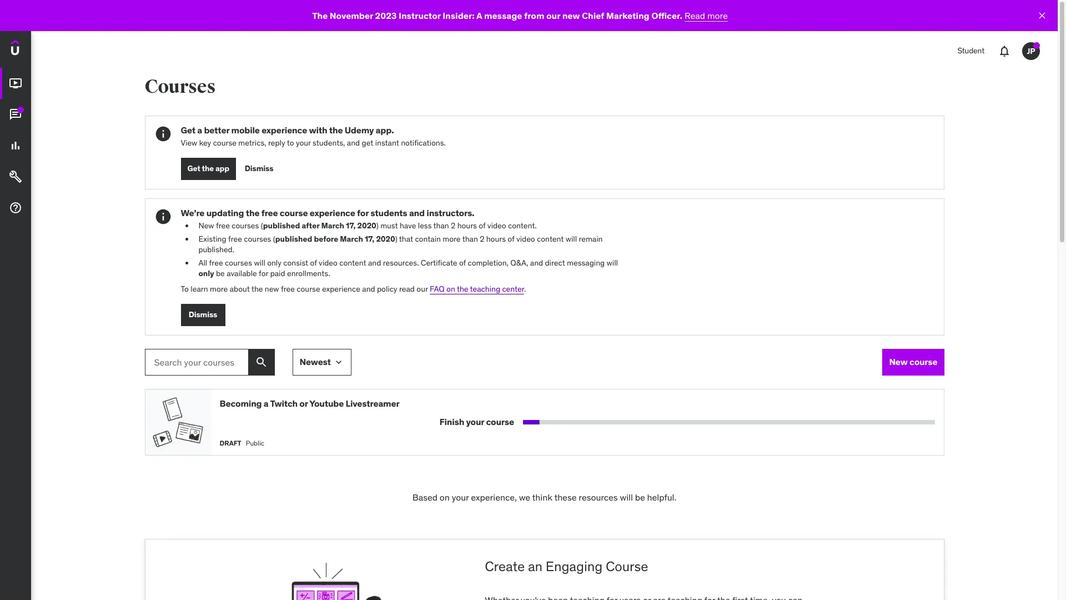 Task type: describe. For each thing, give the bounding box(es) containing it.
available
[[227, 269, 257, 279]]

helpful.
[[648, 492, 677, 503]]

message
[[484, 10, 523, 21]]

that
[[399, 234, 413, 244]]

free for new free courses (
[[216, 221, 230, 231]]

Search your courses text field
[[145, 349, 248, 375]]

and up less
[[409, 207, 425, 218]]

course
[[606, 558, 649, 575]]

( for published after march 17, 2020
[[261, 221, 263, 231]]

marketing
[[607, 10, 650, 21]]

get for a
[[181, 124, 196, 136]]

17, for published after march 17, 2020
[[346, 221, 356, 231]]

1 medium image from the top
[[9, 77, 22, 90]]

instant
[[375, 138, 399, 148]]

becoming a twitch or youtube livestreamer
[[220, 398, 400, 409]]

manage
[[555, 415, 595, 429]]

march for before
[[340, 234, 363, 244]]

all
[[199, 258, 207, 268]]

0 horizontal spatial )
[[377, 221, 379, 231]]

new course button
[[883, 349, 945, 375]]

finish
[[440, 416, 465, 427]]

after
[[302, 221, 320, 231]]

draft public
[[220, 439, 264, 447]]

direct
[[545, 258, 566, 268]]

free down paid
[[281, 284, 295, 294]]

a for twitch
[[264, 398, 269, 409]]

instructors.
[[427, 207, 475, 218]]

0 vertical spatial 2
[[451, 221, 456, 231]]

video inside all free courses will only consist of video content and resources. certificate of completion, q&a, and direct messaging will only be available for paid enrollments.
[[319, 258, 338, 268]]

becoming
[[220, 398, 262, 409]]

faq on the teaching center link
[[430, 284, 525, 294]]

1 horizontal spatial dismiss button
[[245, 158, 274, 180]]

instructor
[[399, 10, 441, 21]]

november
[[330, 10, 373, 21]]

1 vertical spatial dismiss
[[189, 310, 217, 320]]

newest button
[[293, 349, 352, 375]]

must
[[381, 221, 398, 231]]

0 vertical spatial video
[[488, 221, 507, 231]]

jp link
[[1019, 38, 1045, 64]]

) inside ) that contain more than 2 hours of video content will remain published.
[[395, 234, 398, 244]]

experience,
[[471, 492, 517, 503]]

key
[[199, 138, 211, 148]]

view
[[181, 138, 197, 148]]

livestreamer
[[346, 398, 400, 409]]

17, for published before march 17, 2020
[[365, 234, 375, 244]]

will inside ) that contain more than 2 hours of video content will remain published.
[[566, 234, 577, 244]]

get a better mobile experience with the udemy app. view key course metrics, reply to your students, and get instant notifications.
[[181, 124, 446, 148]]

free for existing free courses (
[[228, 234, 242, 244]]

notifications image
[[999, 44, 1012, 58]]

udemy
[[345, 124, 374, 136]]

2023
[[375, 10, 397, 21]]

the
[[312, 10, 328, 21]]

app.
[[376, 124, 394, 136]]

0 horizontal spatial hours
[[458, 221, 477, 231]]

to
[[287, 138, 294, 148]]

the right about
[[252, 284, 263, 294]]

be inside all free courses will only consist of video content and resources. certificate of completion, q&a, and direct messaging will only be available for paid enrollments.
[[216, 269, 225, 279]]

and inside get a better mobile experience with the udemy app. view key course metrics, reply to your students, and get instant notifications.
[[347, 138, 360, 148]]

teaching
[[470, 284, 501, 294]]

the inside get a better mobile experience with the udemy app. view key course metrics, reply to your students, and get instant notifications.
[[329, 124, 343, 136]]

courses for only
[[225, 258, 252, 268]]

and right q&a,
[[531, 258, 544, 268]]

we're updating the free course experience for students and instructors.
[[181, 207, 475, 218]]

new for new course
[[890, 356, 908, 367]]

will right resources
[[620, 492, 633, 503]]

published.
[[199, 245, 235, 255]]

2 vertical spatial your
[[452, 492, 469, 503]]

2 vertical spatial experience
[[322, 284, 361, 294]]

get the app
[[188, 164, 229, 174]]

center
[[503, 284, 525, 294]]

for inside all free courses will only consist of video content and resources. certificate of completion, q&a, and direct messaging will only be available for paid enrollments.
[[259, 269, 269, 279]]

student link
[[952, 38, 992, 64]]

edit
[[525, 415, 545, 429]]

resources.
[[383, 258, 419, 268]]

free for all free courses will only consist of video content and resources. certificate of completion, q&a, and direct messaging will
[[209, 258, 223, 268]]

0 vertical spatial on
[[447, 284, 456, 294]]

read
[[400, 284, 415, 294]]

contain
[[415, 234, 441, 244]]

or
[[300, 398, 308, 409]]

0 horizontal spatial more
[[210, 284, 228, 294]]

experience inside get a better mobile experience with the udemy app. view key course metrics, reply to your students, and get instant notifications.
[[262, 124, 307, 136]]

metrics,
[[239, 138, 266, 148]]

read
[[685, 10, 706, 21]]

based on your experience, we think these resources will be helpful.
[[413, 492, 677, 503]]

get
[[362, 138, 374, 148]]

the inside get the app link
[[202, 164, 214, 174]]

content inside ) that contain more than 2 hours of video content will remain published.
[[537, 234, 564, 244]]

notifications.
[[401, 138, 446, 148]]

messaging
[[567, 258, 605, 268]]

all free courses will only consist of video content and resources. certificate of completion, q&a, and direct messaging will only be available for paid enrollments.
[[199, 258, 618, 279]]

consist
[[284, 258, 308, 268]]

0 vertical spatial our
[[547, 10, 561, 21]]

you have alerts image
[[1034, 42, 1041, 49]]

twitch
[[270, 398, 298, 409]]

new course
[[890, 356, 938, 367]]

edit / manage course
[[525, 415, 630, 429]]

published for existing free courses (
[[275, 234, 313, 244]]

0 vertical spatial new
[[563, 10, 580, 21]]

with
[[309, 124, 328, 136]]

student
[[958, 46, 985, 56]]

q&a,
[[511, 258, 529, 268]]

students
[[371, 207, 408, 218]]

insider:
[[443, 10, 475, 21]]

get for the
[[188, 164, 200, 174]]

completion,
[[468, 258, 509, 268]]

existing free courses ( published before march 17, 2020
[[199, 234, 395, 244]]

an
[[528, 558, 543, 575]]

to learn more about the new free course experience and policy read our faq on the teaching center .
[[181, 284, 526, 294]]

courses for published before march 17, 2020
[[244, 234, 271, 244]]

policy
[[377, 284, 398, 294]]

/
[[547, 415, 553, 429]]

0 horizontal spatial only
[[199, 269, 214, 279]]

remain
[[579, 234, 603, 244]]

0 horizontal spatial our
[[417, 284, 428, 294]]



Task type: locate. For each thing, give the bounding box(es) containing it.
experience up after
[[310, 207, 355, 218]]

free down published.
[[209, 258, 223, 268]]

enrollments.
[[287, 269, 330, 279]]

2020 down must
[[376, 234, 395, 244]]

0 vertical spatial )
[[377, 221, 379, 231]]

the left teaching
[[457, 284, 469, 294]]

courses inside all free courses will only consist of video content and resources. certificate of completion, q&a, and direct messaging will only be available for paid enrollments.
[[225, 258, 252, 268]]

2 horizontal spatial video
[[517, 234, 536, 244]]

get down the view
[[188, 164, 200, 174]]

2 medium image from the top
[[9, 201, 22, 215]]

dismiss down learn
[[189, 310, 217, 320]]

0 vertical spatial dismiss button
[[245, 158, 274, 180]]

2020 for published before march 17, 2020
[[376, 234, 395, 244]]

be
[[216, 269, 225, 279], [636, 492, 646, 503]]

1 vertical spatial experience
[[310, 207, 355, 218]]

less
[[418, 221, 432, 231]]

a left twitch
[[264, 398, 269, 409]]

courses
[[145, 75, 216, 98]]

before
[[314, 234, 339, 244]]

1 vertical spatial be
[[636, 492, 646, 503]]

free inside all free courses will only consist of video content and resources. certificate of completion, q&a, and direct messaging will only be available for paid enrollments.
[[209, 258, 223, 268]]

medium image
[[9, 170, 22, 183], [9, 201, 22, 215]]

of right 'certificate'
[[459, 258, 466, 268]]

search image
[[255, 355, 268, 369]]

0 horizontal spatial dismiss
[[189, 310, 217, 320]]

) left that on the top left of the page
[[395, 234, 398, 244]]

1 horizontal spatial (
[[273, 234, 275, 244]]

1 vertical spatial 2020
[[376, 234, 395, 244]]

published
[[263, 221, 300, 231], [275, 234, 313, 244]]

0 vertical spatial 2020
[[358, 221, 377, 231]]

about
[[230, 284, 250, 294]]

17,
[[346, 221, 356, 231], [365, 234, 375, 244]]

1 vertical spatial march
[[340, 234, 363, 244]]

1 vertical spatial only
[[199, 269, 214, 279]]

0 vertical spatial a
[[197, 124, 202, 136]]

video down the content.
[[517, 234, 536, 244]]

0 vertical spatial experience
[[262, 124, 307, 136]]

based
[[413, 492, 438, 503]]

learn
[[191, 284, 208, 294]]

0 vertical spatial for
[[357, 207, 369, 218]]

close image
[[1037, 10, 1049, 21]]

course inside new course button
[[910, 356, 938, 367]]

0 vertical spatial 17,
[[346, 221, 356, 231]]

17, down new free courses ( published after march 17, 2020 ) must have less than 2 hours of video content.
[[365, 234, 375, 244]]

2 medium image from the top
[[9, 108, 22, 121]]

of up enrollments.
[[310, 258, 317, 268]]

1 horizontal spatial 2
[[480, 234, 485, 244]]

0 vertical spatial medium image
[[9, 77, 22, 90]]

get up the view
[[181, 124, 196, 136]]

experience
[[262, 124, 307, 136], [310, 207, 355, 218], [322, 284, 361, 294]]

only
[[267, 258, 282, 268], [199, 269, 214, 279]]

2 up completion,
[[480, 234, 485, 244]]

mobile
[[231, 124, 260, 136]]

than up completion,
[[463, 234, 478, 244]]

experience down enrollments.
[[322, 284, 361, 294]]

app
[[216, 164, 229, 174]]

0 horizontal spatial (
[[261, 221, 263, 231]]

free up published.
[[228, 234, 242, 244]]

1 vertical spatial )
[[395, 234, 398, 244]]

0 vertical spatial (
[[261, 221, 263, 231]]

than inside ) that contain more than 2 hours of video content will remain published.
[[463, 234, 478, 244]]

1 vertical spatial on
[[440, 492, 450, 503]]

2
[[451, 221, 456, 231], [480, 234, 485, 244]]

resources
[[579, 492, 618, 503]]

courses
[[232, 221, 259, 231], [244, 234, 271, 244], [225, 258, 252, 268]]

0 vertical spatial your
[[296, 138, 311, 148]]

get inside get a better mobile experience with the udemy app. view key course metrics, reply to your students, and get instant notifications.
[[181, 124, 196, 136]]

updating
[[207, 207, 244, 218]]

only up paid
[[267, 258, 282, 268]]

new free courses ( published after march 17, 2020 ) must have less than 2 hours of video content.
[[199, 221, 537, 231]]

only down all
[[199, 269, 214, 279]]

course inside edit / manage course link
[[597, 415, 630, 429]]

new inside button
[[890, 356, 908, 367]]

more right learn
[[210, 284, 228, 294]]

1 horizontal spatial hours
[[487, 234, 506, 244]]

certificate
[[421, 258, 458, 268]]

on right based
[[440, 492, 450, 503]]

0 horizontal spatial content
[[340, 258, 366, 268]]

faq
[[430, 284, 445, 294]]

we're
[[181, 207, 205, 218]]

and left get
[[347, 138, 360, 148]]

of
[[479, 221, 486, 231], [508, 234, 515, 244], [310, 258, 317, 268], [459, 258, 466, 268]]

more right read
[[708, 10, 728, 21]]

existing
[[199, 234, 226, 244]]

( up existing free courses ( published before march 17, 2020
[[261, 221, 263, 231]]

0 vertical spatial dismiss
[[245, 164, 274, 174]]

0 horizontal spatial new
[[265, 284, 279, 294]]

2 vertical spatial courses
[[225, 258, 252, 268]]

be left helpful.
[[636, 492, 646, 503]]

the up students,
[[329, 124, 343, 136]]

2020 for published after march 17, 2020
[[358, 221, 377, 231]]

1 horizontal spatial for
[[357, 207, 369, 218]]

free
[[262, 207, 278, 218], [216, 221, 230, 231], [228, 234, 242, 244], [209, 258, 223, 268], [281, 284, 295, 294]]

your
[[296, 138, 311, 148], [467, 416, 485, 427], [452, 492, 469, 503]]

0 horizontal spatial 17,
[[346, 221, 356, 231]]

2 inside ) that contain more than 2 hours of video content will remain published.
[[480, 234, 485, 244]]

on
[[447, 284, 456, 294], [440, 492, 450, 503]]

1 vertical spatial hours
[[487, 234, 506, 244]]

1 horizontal spatial video
[[488, 221, 507, 231]]

have
[[400, 221, 416, 231]]

more right contain
[[443, 234, 461, 244]]

udemy image
[[11, 40, 62, 59]]

your left experience,
[[452, 492, 469, 503]]

dismiss button down the metrics, on the top
[[245, 158, 274, 180]]

and left the resources.
[[368, 258, 381, 268]]

1 horizontal spatial than
[[463, 234, 478, 244]]

1 vertical spatial content
[[340, 258, 366, 268]]

content.
[[508, 221, 537, 231]]

1 vertical spatial your
[[467, 416, 485, 427]]

dismiss button down learn
[[181, 304, 225, 326]]

1 vertical spatial 17,
[[365, 234, 375, 244]]

experience up 'to'
[[262, 124, 307, 136]]

will
[[566, 234, 577, 244], [254, 258, 265, 268], [607, 258, 618, 268], [620, 492, 633, 503]]

1 vertical spatial medium image
[[9, 201, 22, 215]]

free down updating
[[216, 221, 230, 231]]

a
[[477, 10, 483, 21]]

dismiss
[[245, 164, 274, 174], [189, 310, 217, 320]]

content up direct
[[537, 234, 564, 244]]

1 vertical spatial than
[[463, 234, 478, 244]]

create
[[485, 558, 525, 575]]

0 horizontal spatial 2
[[451, 221, 456, 231]]

new down paid
[[265, 284, 279, 294]]

think
[[533, 492, 553, 503]]

1 vertical spatial 2
[[480, 234, 485, 244]]

our left faq
[[417, 284, 428, 294]]

1 vertical spatial get
[[188, 164, 200, 174]]

better
[[204, 124, 230, 136]]

video
[[488, 221, 507, 231], [517, 234, 536, 244], [319, 258, 338, 268]]

1 horizontal spatial be
[[636, 492, 646, 503]]

reply
[[268, 138, 285, 148]]

of up completion,
[[479, 221, 486, 231]]

1 horizontal spatial content
[[537, 234, 564, 244]]

will right messaging at right top
[[607, 258, 618, 268]]

0 vertical spatial medium image
[[9, 170, 22, 183]]

0 vertical spatial hours
[[458, 221, 477, 231]]

( up paid
[[273, 234, 275, 244]]

0 horizontal spatial for
[[259, 269, 269, 279]]

youtube
[[310, 398, 344, 409]]

0 vertical spatial courses
[[232, 221, 259, 231]]

0 vertical spatial than
[[434, 221, 449, 231]]

a inside get a better mobile experience with the udemy app. view key course metrics, reply to your students, and get instant notifications.
[[197, 124, 202, 136]]

0 vertical spatial content
[[537, 234, 564, 244]]

2020
[[358, 221, 377, 231], [376, 234, 395, 244]]

officer.
[[652, 10, 683, 21]]

chief
[[582, 10, 605, 21]]

0 horizontal spatial video
[[319, 258, 338, 268]]

0 vertical spatial be
[[216, 269, 225, 279]]

for
[[357, 207, 369, 218], [259, 269, 269, 279]]

2 vertical spatial medium image
[[9, 139, 22, 152]]

0 vertical spatial only
[[267, 258, 282, 268]]

small image
[[333, 356, 344, 368]]

1 vertical spatial video
[[517, 234, 536, 244]]

0 horizontal spatial be
[[216, 269, 225, 279]]

(
[[261, 221, 263, 231], [273, 234, 275, 244]]

) left must
[[377, 221, 379, 231]]

video left the content.
[[488, 221, 507, 231]]

0 vertical spatial more
[[708, 10, 728, 21]]

0 vertical spatial published
[[263, 221, 300, 231]]

we
[[519, 492, 531, 503]]

be left available
[[216, 269, 225, 279]]

of down the content.
[[508, 234, 515, 244]]

finish your course
[[440, 416, 515, 427]]

the
[[329, 124, 343, 136], [202, 164, 214, 174], [246, 207, 260, 218], [252, 284, 263, 294], [457, 284, 469, 294]]

0 vertical spatial get
[[181, 124, 196, 136]]

students,
[[313, 138, 345, 148]]

0 vertical spatial new
[[199, 221, 214, 231]]

march down new free courses ( published after march 17, 2020 ) must have less than 2 hours of video content.
[[340, 234, 363, 244]]

2020 left must
[[358, 221, 377, 231]]

your right finish
[[467, 416, 485, 427]]

these
[[555, 492, 577, 503]]

than down instructors.
[[434, 221, 449, 231]]

1 horizontal spatial our
[[547, 10, 561, 21]]

3 medium image from the top
[[9, 139, 22, 152]]

.
[[525, 284, 526, 294]]

1 horizontal spatial 17,
[[365, 234, 375, 244]]

0 horizontal spatial dismiss button
[[181, 304, 225, 326]]

published up existing free courses ( published before march 17, 2020
[[263, 221, 300, 231]]

the left app
[[202, 164, 214, 174]]

edit / manage course link
[[388, 394, 768, 450]]

0 horizontal spatial new
[[199, 221, 214, 231]]

( for published before march 17, 2020
[[273, 234, 275, 244]]

on right faq
[[447, 284, 456, 294]]

hours down instructors.
[[458, 221, 477, 231]]

1 medium image from the top
[[9, 170, 22, 183]]

get the app link
[[181, 158, 236, 180]]

1 vertical spatial dismiss button
[[181, 304, 225, 326]]

1 vertical spatial courses
[[244, 234, 271, 244]]

1 vertical spatial published
[[275, 234, 313, 244]]

a for better
[[197, 124, 202, 136]]

1 horizontal spatial more
[[443, 234, 461, 244]]

1 horizontal spatial dismiss
[[245, 164, 274, 174]]

1 vertical spatial new
[[265, 284, 279, 294]]

1 vertical spatial new
[[890, 356, 908, 367]]

of inside ) that contain more than 2 hours of video content will remain published.
[[508, 234, 515, 244]]

more inside ) that contain more than 2 hours of video content will remain published.
[[443, 234, 461, 244]]

for left paid
[[259, 269, 269, 279]]

the november 2023 instructor insider: a message from our new chief marketing officer. read more
[[312, 10, 728, 21]]

course inside get a better mobile experience with the udemy app. view key course metrics, reply to your students, and get instant notifications.
[[213, 138, 237, 148]]

and left policy
[[362, 284, 375, 294]]

content up to learn more about the new free course experience and policy read our faq on the teaching center .
[[340, 258, 366, 268]]

1 vertical spatial for
[[259, 269, 269, 279]]

march for after
[[321, 221, 345, 231]]

engaging
[[546, 558, 603, 575]]

0 horizontal spatial a
[[197, 124, 202, 136]]

paid
[[270, 269, 285, 279]]

get
[[181, 124, 196, 136], [188, 164, 200, 174]]

0 horizontal spatial than
[[434, 221, 449, 231]]

our
[[547, 10, 561, 21], [417, 284, 428, 294]]

published for new free courses (
[[263, 221, 300, 231]]

new for new free courses ( published after march 17, 2020 ) must have less than 2 hours of video content.
[[199, 221, 214, 231]]

your right 'to'
[[296, 138, 311, 148]]

video inside ) that contain more than 2 hours of video content will remain published.
[[517, 234, 536, 244]]

more
[[708, 10, 728, 21], [443, 234, 461, 244], [210, 284, 228, 294]]

hours inside ) that contain more than 2 hours of video content will remain published.
[[487, 234, 506, 244]]

hours up completion,
[[487, 234, 506, 244]]

1 vertical spatial our
[[417, 284, 428, 294]]

0 vertical spatial march
[[321, 221, 345, 231]]

public
[[246, 439, 264, 447]]

the right updating
[[246, 207, 260, 218]]

2 vertical spatial video
[[319, 258, 338, 268]]

1 vertical spatial (
[[273, 234, 275, 244]]

2 horizontal spatial more
[[708, 10, 728, 21]]

new left chief
[[563, 10, 580, 21]]

will left remain
[[566, 234, 577, 244]]

content inside all free courses will only consist of video content and resources. certificate of completion, q&a, and direct messaging will only be available for paid enrollments.
[[340, 258, 366, 268]]

1 vertical spatial medium image
[[9, 108, 22, 121]]

march down we're updating the free course experience for students and instructors.
[[321, 221, 345, 231]]

1 horizontal spatial only
[[267, 258, 282, 268]]

your inside get a better mobile experience with the udemy app. view key course metrics, reply to your students, and get instant notifications.
[[296, 138, 311, 148]]

a up "key"
[[197, 124, 202, 136]]

2 down instructors.
[[451, 221, 456, 231]]

17, down we're updating the free course experience for students and instructors.
[[346, 221, 356, 231]]

1 horizontal spatial a
[[264, 398, 269, 409]]

jp
[[1028, 46, 1036, 56]]

published down after
[[275, 234, 313, 244]]

2 vertical spatial more
[[210, 284, 228, 294]]

for up new free courses ( published after march 17, 2020 ) must have less than 2 hours of video content.
[[357, 207, 369, 218]]

video up enrollments.
[[319, 258, 338, 268]]

1 horizontal spatial )
[[395, 234, 398, 244]]

courses for published after march 17, 2020
[[232, 221, 259, 231]]

1 horizontal spatial new
[[890, 356, 908, 367]]

dismiss button
[[245, 158, 274, 180], [181, 304, 225, 326]]

dismiss down the metrics, on the top
[[245, 164, 274, 174]]

hours
[[458, 221, 477, 231], [487, 234, 506, 244]]

from
[[525, 10, 545, 21]]

content
[[537, 234, 564, 244], [340, 258, 366, 268]]

free up existing free courses ( published before march 17, 2020
[[262, 207, 278, 218]]

create an engaging course
[[485, 558, 649, 575]]

will up available
[[254, 258, 265, 268]]

our right the from on the top of page
[[547, 10, 561, 21]]

draft
[[220, 439, 242, 447]]

newest
[[300, 356, 331, 367]]

1 vertical spatial more
[[443, 234, 461, 244]]

1 horizontal spatial new
[[563, 10, 580, 21]]

to
[[181, 284, 189, 294]]

1 vertical spatial a
[[264, 398, 269, 409]]

new
[[199, 221, 214, 231], [890, 356, 908, 367]]

medium image
[[9, 77, 22, 90], [9, 108, 22, 121], [9, 139, 22, 152]]



Task type: vqa. For each thing, say whether or not it's contained in the screenshot.
medium image to the bottom
yes



